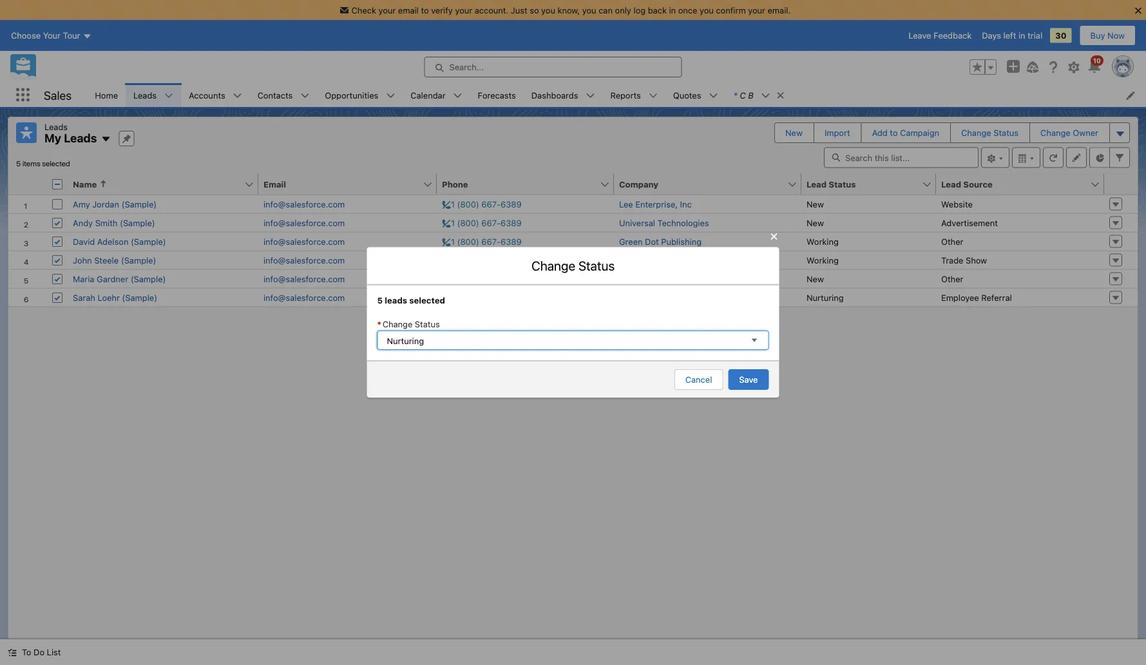 Task type: describe. For each thing, give the bounding box(es) containing it.
calendar
[[411, 90, 446, 100]]

opportunities
[[325, 90, 378, 100]]

dashboards list item
[[524, 83, 603, 107]]

c
[[740, 90, 746, 100]]

leads
[[385, 295, 407, 305]]

1 you from the left
[[541, 5, 556, 15]]

search...
[[450, 62, 484, 72]]

add to campaign
[[872, 128, 940, 138]]

lead status element
[[802, 174, 944, 195]]

contacts list item
[[250, 83, 317, 107]]

working for david adelson (sample)
[[807, 237, 839, 246]]

maria gardner (sample) link
[[73, 274, 166, 284]]

import button
[[815, 123, 861, 142]]

phone
[[442, 179, 468, 189]]

leads list item
[[126, 83, 181, 107]]

andy
[[73, 218, 93, 228]]

left
[[1004, 31, 1017, 40]]

5 for 5 leads selected
[[377, 295, 383, 305]]

info@salesforce.com link for maria gardner (sample)
[[264, 274, 345, 284]]

my leads
[[44, 131, 97, 145]]

universal technologies link
[[619, 218, 709, 228]]

info@salesforce.com link for andy smith (sample)
[[264, 218, 345, 228]]

working for john steele (sample)
[[807, 255, 839, 265]]

show
[[966, 255, 987, 265]]

email button
[[258, 174, 423, 194]]

enterprise,
[[636, 199, 678, 209]]

home link
[[87, 83, 126, 107]]

search... button
[[424, 57, 682, 77]]

info@salesforce.com link for john steele (sample)
[[264, 255, 345, 265]]

trial
[[1028, 31, 1043, 40]]

phone button
[[437, 174, 600, 194]]

to
[[22, 647, 31, 657]]

dashboards link
[[524, 83, 586, 107]]

confirm
[[716, 5, 746, 15]]

calendar link
[[403, 83, 453, 107]]

3 your from the left
[[748, 5, 766, 15]]

item number image
[[8, 174, 47, 194]]

* for * c b
[[734, 90, 738, 100]]

name
[[73, 179, 97, 189]]

my leads status
[[16, 159, 70, 168]]

action image
[[1105, 174, 1138, 194]]

email
[[264, 179, 286, 189]]

universal
[[619, 218, 655, 228]]

save button
[[729, 369, 769, 390]]

reports list item
[[603, 83, 666, 107]]

list view controls image
[[982, 147, 1010, 168]]

technologies
[[658, 218, 709, 228]]

account.
[[475, 5, 509, 15]]

click to dial disabled image for andy smith (sample)
[[442, 218, 522, 228]]

lead source element
[[936, 174, 1112, 195]]

trade show
[[942, 255, 987, 265]]

leads inside list item
[[133, 90, 157, 100]]

new button
[[775, 123, 813, 142]]

campaign
[[900, 128, 940, 138]]

3 you from the left
[[700, 5, 714, 15]]

lead for lead source
[[942, 179, 962, 189]]

lead for lead status
[[807, 179, 827, 189]]

(sample) for amy jordan (sample)
[[122, 199, 157, 209]]

david
[[73, 237, 95, 246]]

so
[[530, 5, 539, 15]]

employee
[[942, 293, 979, 302]]

change owner button
[[1031, 123, 1109, 142]]

john steele (sample) link
[[73, 255, 156, 265]]

referral
[[982, 293, 1012, 302]]

quotes
[[673, 90, 702, 100]]

jordan
[[92, 199, 119, 209]]

30
[[1056, 31, 1067, 40]]

(sample) for sarah loehr (sample)
[[122, 293, 157, 302]]

leads link
[[126, 83, 164, 107]]

andy smith (sample)
[[73, 218, 155, 228]]

new inside button
[[786, 128, 803, 138]]

5 for 5 items selected
[[16, 159, 21, 168]]

leave feedback link
[[909, 31, 972, 40]]

do
[[34, 647, 45, 657]]

3c systems
[[619, 274, 666, 284]]

add
[[872, 128, 888, 138]]

employee referral
[[942, 293, 1012, 302]]

(sample) for andy smith (sample)
[[120, 218, 155, 228]]

item number element
[[8, 174, 47, 195]]

lead source
[[942, 179, 993, 189]]

my leads grid
[[8, 174, 1138, 307]]

cancel button
[[675, 369, 723, 390]]

email.
[[768, 5, 791, 15]]

log
[[634, 5, 646, 15]]

lead status button
[[802, 174, 922, 194]]

other for david adelson (sample)
[[942, 237, 964, 246]]

dashboards
[[532, 90, 578, 100]]

once
[[678, 5, 698, 15]]

(sample) for john steele (sample)
[[121, 255, 156, 265]]

1 horizontal spatial in
[[1019, 31, 1026, 40]]

info@salesforce.com link for amy jordan (sample)
[[264, 199, 345, 209]]

company
[[619, 179, 659, 189]]

selected for 5 items selected
[[42, 159, 70, 168]]

2 vertical spatial change status
[[383, 319, 440, 329]]

cell inside my leads grid
[[47, 174, 68, 195]]

contacts link
[[250, 83, 301, 107]]

owner
[[1073, 128, 1099, 138]]

lee enterprise, inc link
[[619, 199, 692, 209]]

buy
[[1091, 31, 1106, 40]]

3 click to dial disabled image from the top
[[442, 237, 522, 246]]

buy now button
[[1080, 25, 1136, 46]]

lee enterprise, inc
[[619, 199, 692, 209]]

quotes list item
[[666, 83, 726, 107]]

cancel
[[686, 375, 712, 384]]

adelson
[[97, 237, 129, 246]]

steele
[[94, 255, 119, 265]]

2 you from the left
[[582, 5, 597, 15]]

info@salesforce.com for john steele (sample)
[[264, 255, 345, 265]]

6 info@salesforce.com link from the top
[[264, 293, 345, 302]]

leave feedback
[[909, 31, 972, 40]]

feedback
[[934, 31, 972, 40]]

buy now
[[1091, 31, 1125, 40]]

know,
[[558, 5, 580, 15]]



Task type: vqa. For each thing, say whether or not it's contained in the screenshot.
bottommost Convert
no



Task type: locate. For each thing, give the bounding box(es) containing it.
accounts
[[189, 90, 225, 100]]

0 vertical spatial nurturing
[[807, 293, 844, 302]]

to
[[421, 5, 429, 15], [890, 128, 898, 138]]

5
[[16, 159, 21, 168], [377, 295, 383, 305]]

opportunities list item
[[317, 83, 403, 107]]

2 horizontal spatial you
[[700, 5, 714, 15]]

1 other from the top
[[942, 237, 964, 246]]

green dot publishing link
[[619, 237, 702, 246]]

1 horizontal spatial change status
[[532, 258, 615, 273]]

selected right leads
[[409, 295, 445, 305]]

leads right my at the left top of the page
[[64, 131, 97, 145]]

company button
[[614, 174, 788, 194]]

0 horizontal spatial nurturing
[[387, 336, 424, 346]]

0 vertical spatial working
[[807, 237, 839, 246]]

in
[[669, 5, 676, 15], [1019, 31, 1026, 40]]

3 info@salesforce.com from the top
[[264, 237, 345, 246]]

phone element
[[437, 174, 622, 195]]

2 horizontal spatial your
[[748, 5, 766, 15]]

3 info@salesforce.com link from the top
[[264, 237, 345, 246]]

5 info@salesforce.com link from the top
[[264, 274, 345, 284]]

2 other from the top
[[942, 274, 964, 284]]

cell
[[47, 174, 68, 195]]

verify
[[431, 5, 453, 15]]

5 inside my leads|leads|list view element
[[16, 159, 21, 168]]

andy smith (sample) link
[[73, 218, 155, 228]]

trade
[[942, 255, 964, 265]]

name element
[[68, 174, 266, 195]]

(sample) up david adelson (sample)
[[120, 218, 155, 228]]

loehr
[[98, 293, 120, 302]]

5 left items
[[16, 159, 21, 168]]

1 vertical spatial 5
[[377, 295, 383, 305]]

* left c at the top of page
[[734, 90, 738, 100]]

0 vertical spatial other
[[942, 237, 964, 246]]

forecasts link
[[470, 83, 524, 107]]

days left in trial
[[982, 31, 1043, 40]]

to right add
[[890, 128, 898, 138]]

other for maria gardner (sample)
[[942, 274, 964, 284]]

text default image
[[8, 648, 17, 657]]

None search field
[[824, 147, 979, 168]]

action element
[[1105, 174, 1138, 195]]

days
[[982, 31, 1002, 40]]

opportunities link
[[317, 83, 386, 107]]

leave
[[909, 31, 932, 40]]

email element
[[258, 174, 445, 195]]

in right back
[[669, 5, 676, 15]]

working
[[807, 237, 839, 246], [807, 255, 839, 265]]

1 click to dial disabled image from the top
[[442, 199, 522, 209]]

maria
[[73, 274, 94, 284]]

0 horizontal spatial selected
[[42, 159, 70, 168]]

2 info@salesforce.com link from the top
[[264, 218, 345, 228]]

status inside my leads grid
[[829, 179, 856, 189]]

david adelson (sample)
[[73, 237, 166, 246]]

4 info@salesforce.com from the top
[[264, 255, 345, 265]]

list item containing *
[[726, 83, 791, 107]]

info@salesforce.com for andy smith (sample)
[[264, 218, 345, 228]]

lead
[[807, 179, 827, 189], [942, 179, 962, 189]]

to do list
[[22, 647, 61, 657]]

3c
[[619, 274, 631, 284]]

0 horizontal spatial your
[[379, 5, 396, 15]]

1 horizontal spatial 5
[[377, 295, 383, 305]]

list containing home
[[87, 83, 1147, 107]]

(sample) right gardner
[[131, 274, 166, 284]]

name button
[[68, 174, 244, 194]]

1 horizontal spatial you
[[582, 5, 597, 15]]

you right once
[[700, 5, 714, 15]]

0 vertical spatial *
[[734, 90, 738, 100]]

add to campaign button
[[862, 123, 950, 142]]

universal technologies
[[619, 218, 709, 228]]

selected right items
[[42, 159, 70, 168]]

(sample) down david adelson (sample) link at left
[[121, 255, 156, 265]]

items
[[22, 159, 40, 168]]

selected for 5 leads selected
[[409, 295, 445, 305]]

4 click to dial disabled image from the top
[[442, 293, 522, 302]]

forecasts
[[478, 90, 516, 100]]

quotes link
[[666, 83, 709, 107]]

other
[[942, 237, 964, 246], [942, 274, 964, 284]]

text default image
[[776, 91, 785, 100]]

1 lead from the left
[[807, 179, 827, 189]]

0 vertical spatial change status
[[962, 128, 1019, 138]]

* for *
[[377, 319, 381, 329]]

1 horizontal spatial your
[[455, 5, 473, 15]]

1 info@salesforce.com link from the top
[[264, 199, 345, 209]]

1 vertical spatial other
[[942, 274, 964, 284]]

amy jordan (sample) link
[[73, 199, 157, 209]]

systems
[[633, 274, 666, 284]]

info@salesforce.com for amy jordan (sample)
[[264, 199, 345, 209]]

amy
[[73, 199, 90, 209]]

lee
[[619, 199, 633, 209]]

accounts list item
[[181, 83, 250, 107]]

my
[[44, 131, 61, 145]]

my leads|leads|list view element
[[8, 117, 1139, 639]]

1 horizontal spatial to
[[890, 128, 898, 138]]

status
[[994, 128, 1019, 138], [829, 179, 856, 189], [579, 258, 615, 273], [415, 319, 440, 329]]

other down trade at the right top of the page
[[942, 274, 964, 284]]

1 vertical spatial *
[[377, 319, 381, 329]]

change
[[962, 128, 992, 138], [1041, 128, 1071, 138], [532, 258, 576, 273], [383, 319, 413, 329]]

4 info@salesforce.com link from the top
[[264, 255, 345, 265]]

other up trade at the right top of the page
[[942, 237, 964, 246]]

(sample) down name button
[[122, 199, 157, 209]]

lead source button
[[936, 174, 1090, 194]]

0 vertical spatial to
[[421, 5, 429, 15]]

2 info@salesforce.com from the top
[[264, 218, 345, 228]]

nurturing inside popup button
[[387, 336, 424, 346]]

to right email
[[421, 5, 429, 15]]

* down 5 leads selected
[[377, 319, 381, 329]]

your right "verify"
[[455, 5, 473, 15]]

change status inside button
[[962, 128, 1019, 138]]

0 horizontal spatial you
[[541, 5, 556, 15]]

5 left leads
[[377, 295, 383, 305]]

maria gardner (sample)
[[73, 274, 166, 284]]

john steele (sample)
[[73, 255, 156, 265]]

b
[[748, 90, 754, 100]]

lead inside button
[[942, 179, 962, 189]]

0 vertical spatial in
[[669, 5, 676, 15]]

change status
[[962, 128, 1019, 138], [532, 258, 615, 273], [383, 319, 440, 329]]

1 horizontal spatial nurturing
[[807, 293, 844, 302]]

you right so
[[541, 5, 556, 15]]

source
[[964, 179, 993, 189]]

Search My Leads list view. search field
[[824, 147, 979, 168]]

1 horizontal spatial selected
[[409, 295, 445, 305]]

0 horizontal spatial *
[[377, 319, 381, 329]]

click to dial disabled image for sarah loehr (sample)
[[442, 293, 522, 302]]

1 vertical spatial nurturing
[[387, 336, 424, 346]]

david adelson (sample) link
[[73, 237, 166, 246]]

list item
[[726, 83, 791, 107]]

selected inside my leads|leads|list view element
[[42, 159, 70, 168]]

1 vertical spatial change status
[[532, 258, 615, 273]]

1 vertical spatial working
[[807, 255, 839, 265]]

accounts link
[[181, 83, 233, 107]]

1 vertical spatial in
[[1019, 31, 1026, 40]]

lead up website
[[942, 179, 962, 189]]

back
[[648, 5, 667, 15]]

reports
[[611, 90, 641, 100]]

lead inside button
[[807, 179, 827, 189]]

0 horizontal spatial to
[[421, 5, 429, 15]]

group
[[970, 59, 997, 75]]

1 horizontal spatial lead
[[942, 179, 962, 189]]

leads down sales
[[44, 122, 68, 131]]

6 info@salesforce.com from the top
[[264, 293, 345, 302]]

green dot publishing
[[619, 237, 702, 246]]

you left can
[[582, 5, 597, 15]]

amy jordan (sample)
[[73, 199, 157, 209]]

(sample) right adelson
[[131, 237, 166, 246]]

click to dial disabled image
[[442, 199, 522, 209], [442, 218, 522, 228], [442, 237, 522, 246], [442, 293, 522, 302]]

list
[[87, 83, 1147, 107]]

your left email.
[[748, 5, 766, 15]]

calendar list item
[[403, 83, 470, 107]]

1 working from the top
[[807, 237, 839, 246]]

sales
[[44, 88, 72, 102]]

to inside button
[[890, 128, 898, 138]]

2 horizontal spatial change status
[[962, 128, 1019, 138]]

publishing
[[661, 237, 702, 246]]

2 click to dial disabled image from the top
[[442, 218, 522, 228]]

john
[[73, 255, 92, 265]]

your
[[379, 5, 396, 15], [455, 5, 473, 15], [748, 5, 766, 15]]

2 lead from the left
[[942, 179, 962, 189]]

info@salesforce.com for maria gardner (sample)
[[264, 274, 345, 284]]

nurturing inside my leads grid
[[807, 293, 844, 302]]

in right 'left'
[[1019, 31, 1026, 40]]

0 horizontal spatial lead
[[807, 179, 827, 189]]

advertisement
[[942, 218, 998, 228]]

1 info@salesforce.com from the top
[[264, 199, 345, 209]]

leads right home link
[[133, 90, 157, 100]]

(sample) for maria gardner (sample)
[[131, 274, 166, 284]]

1 vertical spatial selected
[[409, 295, 445, 305]]

1 horizontal spatial *
[[734, 90, 738, 100]]

2 working from the top
[[807, 255, 839, 265]]

0 horizontal spatial 5
[[16, 159, 21, 168]]

(sample) down maria gardner (sample) link
[[122, 293, 157, 302]]

0 vertical spatial selected
[[42, 159, 70, 168]]

select list display image
[[1012, 147, 1041, 168]]

lead down import
[[807, 179, 827, 189]]

your left email
[[379, 5, 396, 15]]

import
[[825, 128, 851, 138]]

* c b
[[734, 90, 754, 100]]

email
[[398, 5, 419, 15]]

lead status
[[807, 179, 856, 189]]

0 horizontal spatial change status
[[383, 319, 440, 329]]

now
[[1108, 31, 1125, 40]]

leads
[[133, 90, 157, 100], [44, 122, 68, 131], [64, 131, 97, 145]]

only
[[615, 5, 632, 15]]

selected
[[42, 159, 70, 168], [409, 295, 445, 305]]

contacts
[[258, 90, 293, 100]]

1 vertical spatial to
[[890, 128, 898, 138]]

dot
[[645, 237, 659, 246]]

1 your from the left
[[379, 5, 396, 15]]

5 items selected
[[16, 159, 70, 168]]

0 vertical spatial 5
[[16, 159, 21, 168]]

just
[[511, 5, 528, 15]]

nurturing button
[[377, 330, 769, 350]]

0 horizontal spatial in
[[669, 5, 676, 15]]

company element
[[614, 174, 809, 195]]

5 info@salesforce.com from the top
[[264, 274, 345, 284]]

2 your from the left
[[455, 5, 473, 15]]

website
[[942, 199, 973, 209]]

(sample) for david adelson (sample)
[[131, 237, 166, 246]]

to do list button
[[0, 639, 69, 665]]

* inside "list item"
[[734, 90, 738, 100]]

click to dial disabled image for amy jordan (sample)
[[442, 199, 522, 209]]



